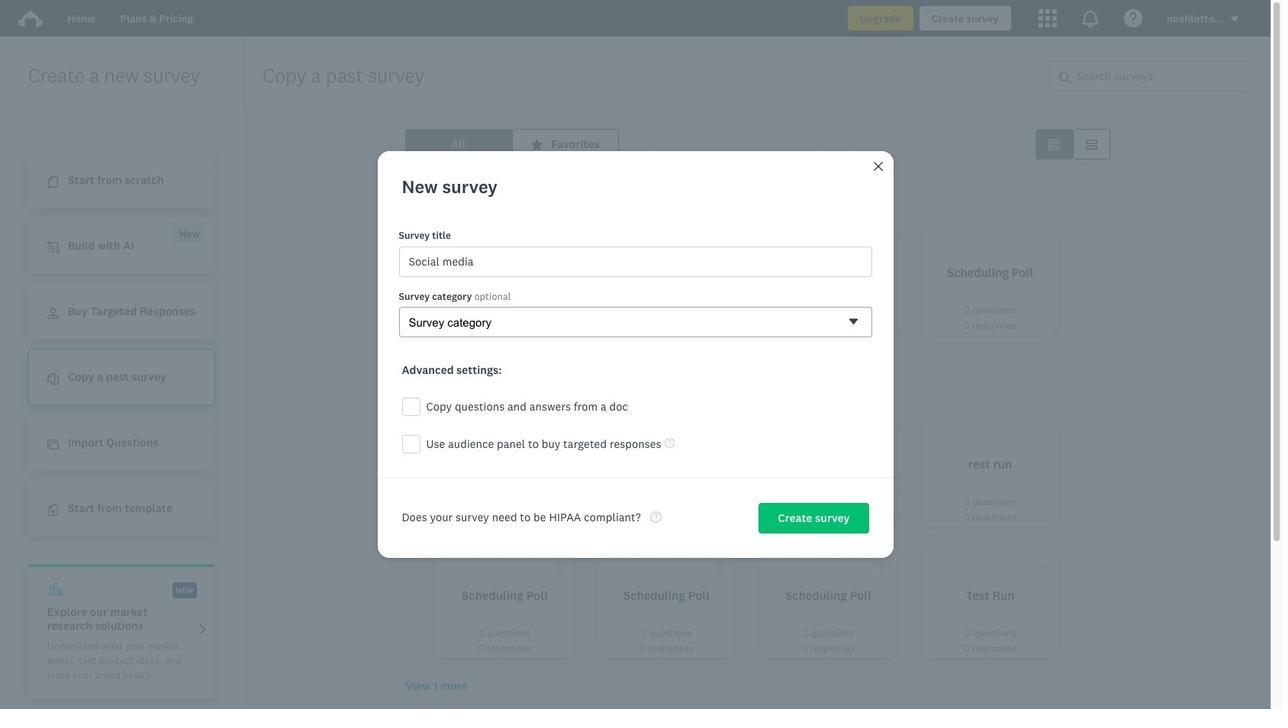 Task type: describe. For each thing, give the bounding box(es) containing it.
close image
[[874, 162, 883, 171]]

2 brand logo image from the top
[[18, 9, 43, 27]]

help image
[[650, 511, 662, 522]]

document image
[[47, 177, 59, 188]]

search image
[[1059, 72, 1071, 83]]

1 vertical spatial starfilled image
[[552, 561, 564, 572]]

help icon image
[[1124, 9, 1142, 27]]

help image
[[665, 438, 675, 448]]

1 brand logo image from the top
[[18, 6, 43, 31]]

user image
[[47, 308, 59, 319]]



Task type: vqa. For each thing, say whether or not it's contained in the screenshot.
2nd Products Icon from right
no



Task type: locate. For each thing, give the bounding box(es) containing it.
0 vertical spatial starfilled image
[[714, 238, 726, 250]]

notification center icon image
[[1081, 9, 1100, 27]]

Survey name field
[[399, 246, 872, 277]]

starfilled image
[[714, 238, 726, 250], [552, 561, 564, 572]]

brand logo image
[[18, 6, 43, 31], [18, 9, 43, 27]]

dialog
[[377, 151, 893, 558]]

textboxmultiple image
[[1086, 139, 1097, 150]]

starfilled image
[[531, 139, 542, 150], [552, 238, 564, 250], [1038, 238, 1049, 250], [552, 430, 564, 441], [1038, 430, 1049, 441], [714, 561, 726, 572], [876, 561, 887, 572], [1038, 561, 1049, 572]]

dropdown arrow icon image
[[1230, 14, 1240, 25], [1231, 17, 1239, 22]]

clone image
[[47, 439, 59, 451]]

documentplus image
[[47, 505, 59, 516]]

0 horizontal spatial starfilled image
[[552, 561, 564, 572]]

products icon image
[[1039, 9, 1057, 27], [1039, 9, 1057, 27]]

Search surveys field
[[1071, 62, 1252, 91]]

1 horizontal spatial starfilled image
[[714, 238, 726, 250]]

chevronright image
[[197, 623, 208, 635]]

close image
[[872, 160, 884, 173]]

grid image
[[1048, 139, 1060, 150]]

documentclone image
[[47, 373, 59, 385]]



